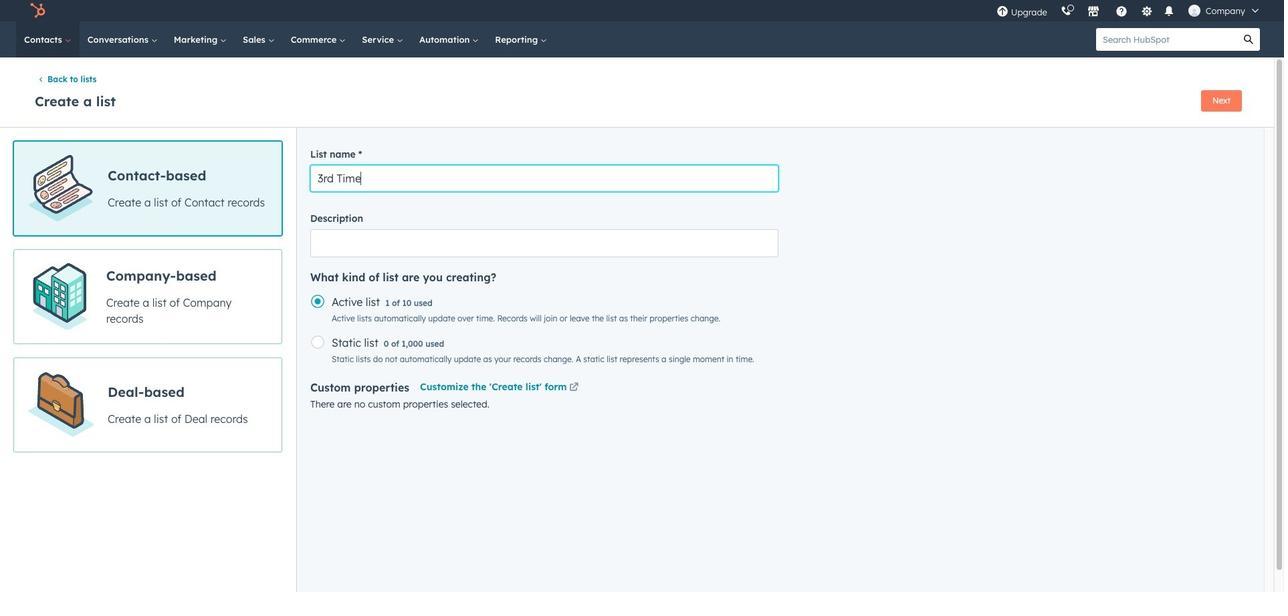 Task type: vqa. For each thing, say whether or not it's contained in the screenshot.
'banner'
yes



Task type: locate. For each thing, give the bounding box(es) containing it.
None checkbox
[[13, 141, 282, 236]]

None text field
[[310, 230, 779, 258]]

None checkbox
[[13, 250, 282, 345], [13, 358, 282, 453], [13, 250, 282, 345], [13, 358, 282, 453]]

link opens in a new window image
[[569, 384, 579, 394]]

menu
[[990, 0, 1269, 21]]

List name text field
[[310, 165, 779, 192]]

Search HubSpot search field
[[1097, 28, 1238, 51]]

banner
[[32, 86, 1242, 114]]

jacob simon image
[[1189, 5, 1201, 17]]



Task type: describe. For each thing, give the bounding box(es) containing it.
marketplaces image
[[1088, 6, 1100, 18]]

link opens in a new window image
[[569, 381, 579, 397]]



